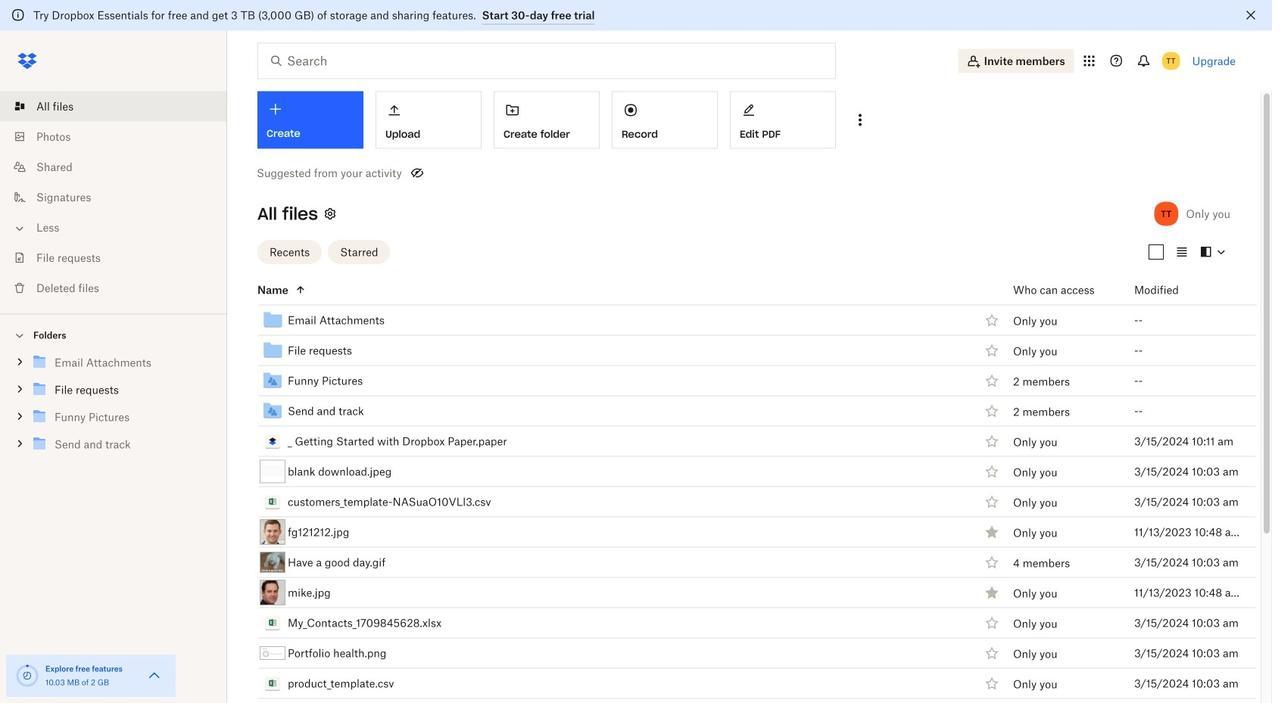 Task type: vqa. For each thing, say whether or not it's contained in the screenshot.
Get app button
no



Task type: locate. For each thing, give the bounding box(es) containing it.
name product_template.csv, modified 3/15/2024 10:03 am, element
[[224, 669, 1257, 699]]

/fg121212.jpg image
[[260, 520, 286, 545]]

add to starred image inside name have a good day.gif, modified 3/15/2024 10:03 am, element
[[983, 554, 1001, 572]]

0 vertical spatial remove from starred image
[[983, 523, 1001, 542]]

list
[[0, 82, 227, 314]]

1 vertical spatial remove from starred image
[[983, 584, 1001, 602]]

add to starred image inside name file requests, modified 12/14/2023 5:10 pm, element
[[983, 342, 1001, 360]]

2 add to starred image from the top
[[983, 372, 1001, 390]]

add to starred image for name file requests, modified 12/14/2023 5:10 pm, element
[[983, 342, 1001, 360]]

Search in folder "Dropbox" text field
[[287, 52, 804, 70]]

2 add to starred image from the top
[[983, 402, 1001, 420]]

remove from starred image
[[983, 523, 1001, 542], [983, 584, 1001, 602]]

5 add to starred image from the top
[[983, 554, 1001, 572]]

remove from starred image for name mike.jpg, modified 11/13/2023 10:48 am, element
[[983, 584, 1001, 602]]

alert
[[0, 0, 1272, 31]]

3 add to starred image from the top
[[983, 432, 1001, 451]]

add to starred image inside name email attachments, modified 11/13/2023 11:24 am, element
[[983, 311, 1001, 329]]

add to starred image inside the name funny pictures, modified 11/13/2023 11:13 am, element
[[983, 372, 1001, 390]]

dropbox image
[[12, 46, 42, 76]]

add to starred image for name email attachments, modified 11/13/2023 11:24 am, element
[[983, 311, 1001, 329]]

list item
[[0, 91, 227, 122]]

4 add to starred image from the top
[[983, 614, 1001, 632]]

remove from starred image inside name mike.jpg, modified 11/13/2023 10:48 am, element
[[983, 584, 1001, 602]]

4 add to starred image from the top
[[983, 493, 1001, 511]]

add to starred image
[[983, 342, 1001, 360], [983, 402, 1001, 420], [983, 463, 1001, 481], [983, 614, 1001, 632], [983, 645, 1001, 663], [983, 675, 1001, 693]]

3 add to starred image from the top
[[983, 463, 1001, 481]]

/have a good day.gif image
[[260, 552, 286, 573]]

add to starred image inside name send and track, modified 3/15/2024 9:47 am, element
[[983, 402, 1001, 420]]

2 remove from starred image from the top
[[983, 584, 1001, 602]]

add to starred image inside name my_contacts_1709845628.xlsx, modified 3/15/2024 10:03 am, element
[[983, 614, 1001, 632]]

remove from starred image inside name fg121212.jpg, modified 11/13/2023 10:48 am, element
[[983, 523, 1001, 542]]

6 add to starred image from the top
[[983, 675, 1001, 693]]

add to starred image
[[983, 311, 1001, 329], [983, 372, 1001, 390], [983, 432, 1001, 451], [983, 493, 1001, 511], [983, 554, 1001, 572]]

add to starred image for the name funny pictures, modified 11/13/2023 11:13 am, element
[[983, 372, 1001, 390]]

group
[[0, 346, 227, 470]]

name have a good day.gif, modified 3/15/2024 10:03 am, element
[[224, 548, 1257, 578]]

1 remove from starred image from the top
[[983, 523, 1001, 542]]

1 add to starred image from the top
[[983, 342, 1001, 360]]

/blank download.jpeg image
[[260, 460, 286, 484]]

add to starred image for name send and track, modified 3/15/2024 9:47 am, element
[[983, 402, 1001, 420]]

name sandwich signature.pdf, modified 11/13/2023 10:58 am, element
[[224, 699, 1257, 704]]

add to starred image inside name product_template.csv, modified 3/15/2024 10:03 am, element
[[983, 675, 1001, 693]]

table
[[224, 275, 1257, 704]]

name mike.jpg, modified 11/13/2023 10:48 am, element
[[224, 578, 1257, 609]]

5 add to starred image from the top
[[983, 645, 1001, 663]]

add to starred image inside 'name customers_template-nasuao10vll3.csv, modified 3/15/2024 10:03 am,' element
[[983, 493, 1001, 511]]

1 add to starred image from the top
[[983, 311, 1001, 329]]

add to starred image inside the name _ getting started with dropbox paper.paper, modified 3/15/2024 10:11 am, element
[[983, 432, 1001, 451]]



Task type: describe. For each thing, give the bounding box(es) containing it.
folder settings image
[[321, 205, 339, 223]]

name customers_template-nasuao10vll3.csv, modified 3/15/2024 10:03 am, element
[[224, 487, 1257, 518]]

less image
[[12, 221, 27, 236]]

/portfolio health.png image
[[260, 647, 286, 660]]

quota usage image
[[15, 664, 39, 688]]

add to starred image for name blank download.jpeg, modified 3/15/2024 10:03 am, 'element'
[[983, 463, 1001, 481]]

add to starred image for name product_template.csv, modified 3/15/2024 10:03 am, element
[[983, 675, 1001, 693]]

add to starred image for the name _ getting started with dropbox paper.paper, modified 3/15/2024 10:11 am, element
[[983, 432, 1001, 451]]

name _ getting started with dropbox paper.paper, modified 3/15/2024 10:11 am, element
[[224, 427, 1257, 457]]

add to starred image for name portfolio health.png, modified 3/15/2024 10:03 am, element
[[983, 645, 1001, 663]]

name email attachments, modified 11/13/2023 11:24 am, element
[[224, 306, 1257, 336]]

remove from starred image for name fg121212.jpg, modified 11/13/2023 10:48 am, element
[[983, 523, 1001, 542]]

name fg121212.jpg, modified 11/13/2023 10:48 am, element
[[224, 518, 1257, 548]]

name funny pictures, modified 11/13/2023 11:13 am, element
[[224, 366, 1257, 396]]

name send and track, modified 3/15/2024 9:47 am, element
[[224, 396, 1257, 427]]

add to starred image for 'name customers_template-nasuao10vll3.csv, modified 3/15/2024 10:03 am,' element
[[983, 493, 1001, 511]]

name blank download.jpeg, modified 3/15/2024 10:03 am, element
[[224, 457, 1257, 487]]

name file requests, modified 12/14/2023 5:10 pm, element
[[224, 336, 1257, 366]]

name portfolio health.png, modified 3/15/2024 10:03 am, element
[[224, 639, 1257, 669]]

quota usage progress bar
[[15, 664, 39, 688]]

name my_contacts_1709845628.xlsx, modified 3/15/2024 10:03 am, element
[[224, 609, 1257, 639]]

add to starred image for name have a good day.gif, modified 3/15/2024 10:03 am, element
[[983, 554, 1001, 572]]

add to starred image for name my_contacts_1709845628.xlsx, modified 3/15/2024 10:03 am, element
[[983, 614, 1001, 632]]

/mike.jpg image
[[260, 580, 286, 606]]



